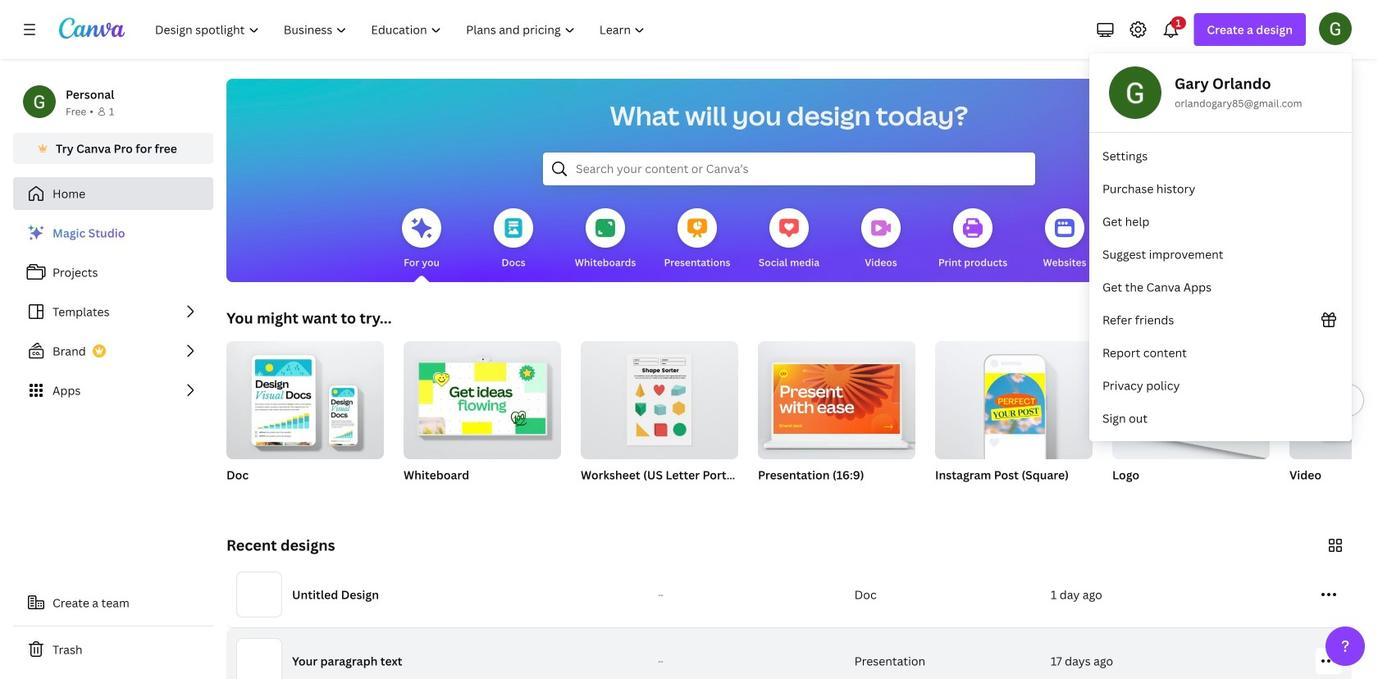 Task type: locate. For each thing, give the bounding box(es) containing it.
group
[[227, 335, 384, 504], [227, 335, 384, 460], [404, 335, 561, 504], [404, 335, 561, 460], [581, 335, 739, 504], [581, 335, 739, 460], [758, 335, 916, 504], [758, 335, 916, 460], [936, 341, 1093, 504], [1113, 341, 1270, 504], [1290, 341, 1379, 504], [1290, 341, 1379, 460]]

Search search field
[[576, 153, 1003, 185]]

None search field
[[543, 153, 1036, 185]]

list
[[1090, 140, 1353, 435], [13, 217, 213, 407]]

top level navigation element
[[144, 13, 659, 46]]

menu
[[1090, 53, 1353, 442]]

1 horizontal spatial list
[[1090, 140, 1353, 435]]



Task type: vqa. For each thing, say whether or not it's contained in the screenshot.
Home
no



Task type: describe. For each thing, give the bounding box(es) containing it.
gary orlando image
[[1320, 12, 1353, 45]]

0 horizontal spatial list
[[13, 217, 213, 407]]



